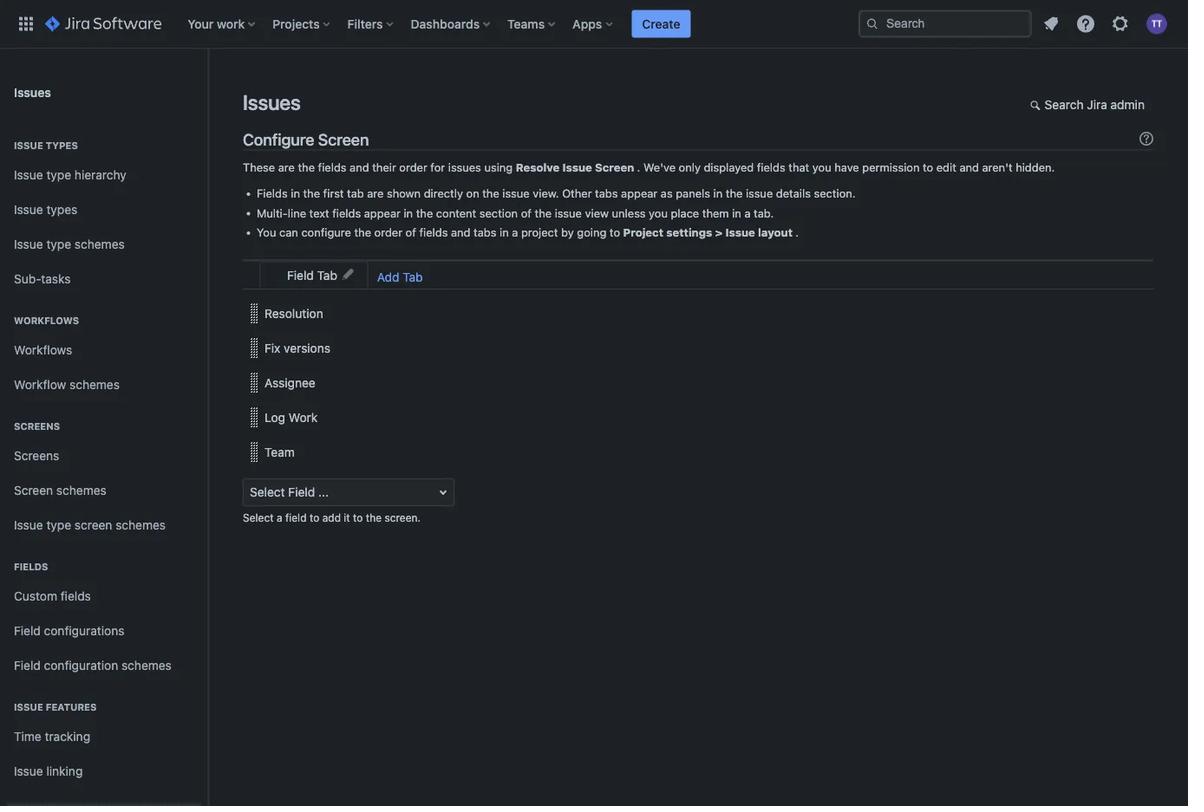 Task type: vqa. For each thing, say whether or not it's contained in the screenshot.
board
no



Task type: describe. For each thing, give the bounding box(es) containing it.
1 vertical spatial tabs
[[474, 226, 497, 239]]

hierarchy
[[74, 168, 126, 182]]

screen
[[74, 518, 112, 533]]

issue for issue type schemes
[[14, 237, 43, 252]]

0 vertical spatial tabs
[[595, 187, 618, 200]]

workflow
[[14, 378, 66, 392]]

the down configure screen
[[298, 160, 315, 173]]

select a field to add it to the screen.
[[243, 512, 421, 524]]

add tab link
[[368, 265, 432, 289]]

schemes up the issue type screen schemes
[[56, 484, 107, 498]]

teams
[[508, 16, 545, 31]]

1 horizontal spatial a
[[512, 226, 518, 239]]

issue type hierarchy
[[14, 168, 126, 182]]

in up the them
[[714, 187, 723, 200]]

banner containing your work
[[0, 0, 1188, 49]]

0 vertical spatial of
[[521, 206, 532, 219]]

issue types link
[[7, 193, 201, 227]]

features
[[46, 702, 97, 713]]

0 horizontal spatial and
[[350, 160, 369, 173]]

search image
[[866, 17, 880, 31]]

screens link
[[7, 439, 201, 474]]

on
[[466, 187, 479, 200]]

workflows link
[[7, 333, 201, 368]]

resolve
[[516, 160, 560, 173]]

types
[[46, 140, 78, 151]]

jira
[[1087, 98, 1108, 112]]

tab for add tab
[[403, 270, 423, 284]]

sidebar navigation image
[[189, 69, 227, 104]]

section
[[480, 206, 518, 219]]

issue types group
[[7, 121, 201, 302]]

field configurations
[[14, 624, 124, 639]]

configure
[[243, 130, 314, 149]]

2 horizontal spatial issue
[[746, 187, 773, 200]]

workflows for workflows group
[[14, 315, 79, 327]]

to inside fields in the first tab are shown directly on the issue view. other tabs appear as panels in the issue details section. multi-line text fields appear in the content section of the issue view unless you place them in a tab. you can configure the order of fields and tabs in a project by going to project settings > issue layout .
[[610, 226, 620, 239]]

0 vertical spatial screen
[[318, 130, 369, 149]]

team
[[265, 445, 295, 460]]

time tracking
[[14, 730, 90, 744]]

resolution
[[265, 307, 323, 321]]

the right the it
[[366, 512, 382, 524]]

fields up first
[[318, 160, 347, 173]]

to left edit
[[923, 160, 934, 173]]

in right the them
[[732, 206, 742, 219]]

Select Field ... text field
[[243, 479, 455, 507]]

small image
[[341, 268, 355, 282]]

edit
[[937, 160, 957, 173]]

filters button
[[342, 10, 400, 38]]

issue type schemes
[[14, 237, 125, 252]]

issue features
[[14, 702, 97, 713]]

field
[[285, 512, 307, 524]]

directly
[[424, 187, 463, 200]]

schemes right screen
[[116, 518, 166, 533]]

fix
[[265, 341, 280, 356]]

0 vertical spatial appear
[[621, 187, 658, 200]]

issue for issue type hierarchy
[[14, 168, 43, 182]]

tab
[[347, 187, 364, 200]]

field tab link
[[260, 262, 368, 288]]

sub-tasks link
[[7, 262, 201, 297]]

it
[[344, 512, 350, 524]]

issue linking link
[[7, 755, 201, 789]]

schemes inside 'link'
[[121, 659, 172, 673]]

aren't
[[982, 160, 1013, 173]]

fields left that at the top of page
[[757, 160, 786, 173]]

to left add
[[310, 512, 319, 524]]

field configuration schemes
[[14, 659, 172, 673]]

settings image
[[1110, 13, 1131, 34]]

issue for issue linking
[[14, 765, 43, 779]]

types
[[46, 203, 77, 217]]

issue attributes group
[[7, 789, 201, 807]]

field for field configuration schemes
[[14, 659, 41, 673]]

view.
[[533, 187, 559, 200]]

schemes inside workflows group
[[69, 378, 120, 392]]

layout
[[758, 226, 793, 239]]

custom fields link
[[7, 579, 201, 614]]

workflows for workflows 'link'
[[14, 343, 72, 357]]

0 vertical spatial order
[[399, 160, 427, 173]]

by
[[561, 226, 574, 239]]

field tab
[[287, 268, 337, 282]]

issue type schemes link
[[7, 227, 201, 262]]

issue for issue types
[[14, 203, 43, 217]]

2 horizontal spatial screen
[[595, 160, 634, 173]]

them
[[702, 206, 729, 219]]

screen inside group
[[14, 484, 53, 498]]

create
[[642, 16, 680, 31]]

shown
[[387, 187, 421, 200]]

workflows group
[[7, 297, 201, 408]]

the right configure
[[354, 226, 371, 239]]

log
[[265, 411, 285, 425]]

issues
[[448, 160, 481, 173]]

custom
[[14, 589, 57, 604]]

unless
[[612, 206, 646, 219]]

fields down content on the top left
[[419, 226, 448, 239]]

1 horizontal spatial issues
[[243, 90, 301, 114]]

line
[[288, 206, 306, 219]]

filters
[[348, 16, 383, 31]]

search jira admin
[[1045, 98, 1145, 112]]

issue for issue type screen schemes
[[14, 518, 43, 533]]

0 horizontal spatial issue
[[503, 187, 530, 200]]

field configuration schemes link
[[7, 649, 201, 684]]

settings
[[666, 226, 712, 239]]

help image
[[1076, 13, 1096, 34]]

linking
[[46, 765, 83, 779]]

1 horizontal spatial issue
[[555, 206, 582, 219]]

0 horizontal spatial issues
[[14, 85, 51, 99]]

first
[[323, 187, 344, 200]]

Search field
[[859, 10, 1032, 38]]

other
[[562, 187, 592, 200]]

. inside fields in the first tab are shown directly on the issue view. other tabs appear as panels in the issue details section. multi-line text fields appear in the content section of the issue view unless you place them in a tab. you can configure the order of fields and tabs in a project by going to project settings > issue layout .
[[796, 226, 799, 239]]

issue for issue types
[[14, 140, 43, 151]]

0 horizontal spatial .
[[637, 160, 640, 173]]

2 horizontal spatial a
[[745, 206, 751, 219]]

custom fields
[[14, 589, 91, 604]]

you
[[257, 226, 276, 239]]

permission
[[862, 160, 920, 173]]

these
[[243, 160, 275, 173]]

type for screen
[[46, 518, 71, 533]]

screen schemes
[[14, 484, 107, 498]]

the right on
[[483, 187, 499, 200]]

>
[[715, 226, 723, 239]]

search jira admin link
[[1022, 92, 1154, 120]]

workflow schemes link
[[7, 368, 201, 402]]

add
[[322, 512, 341, 524]]

fields group
[[7, 543, 201, 689]]

field configurations link
[[7, 614, 201, 649]]

content
[[436, 206, 476, 219]]

view
[[585, 206, 609, 219]]

configurations
[[44, 624, 124, 639]]



Task type: locate. For each thing, give the bounding box(es) containing it.
and down content on the top left
[[451, 226, 471, 239]]

place
[[671, 206, 699, 219]]

going
[[577, 226, 607, 239]]

your
[[188, 16, 214, 31]]

fields up multi-
[[257, 187, 288, 200]]

to right going
[[610, 226, 620, 239]]

0 vertical spatial screens
[[14, 421, 60, 432]]

notifications image
[[1041, 13, 1062, 34]]

fields up field configurations
[[61, 589, 91, 604]]

tab.
[[754, 206, 774, 219]]

workflow schemes
[[14, 378, 120, 392]]

dashboards
[[411, 16, 480, 31]]

issue types
[[14, 203, 77, 217]]

0 vertical spatial fields
[[257, 187, 288, 200]]

issue type hierarchy link
[[7, 158, 201, 193]]

2 vertical spatial a
[[277, 512, 282, 524]]

issue linking
[[14, 765, 83, 779]]

1 horizontal spatial of
[[521, 206, 532, 219]]

time
[[14, 730, 41, 744]]

panels
[[676, 187, 710, 200]]

tabs
[[595, 187, 618, 200], [474, 226, 497, 239]]

2 vertical spatial field
[[14, 659, 41, 673]]

1 vertical spatial type
[[46, 237, 71, 252]]

0 vertical spatial type
[[46, 168, 71, 182]]

0 vertical spatial .
[[637, 160, 640, 173]]

apps button
[[567, 10, 620, 38]]

versions
[[284, 341, 330, 356]]

for
[[431, 160, 445, 173]]

screens
[[14, 421, 60, 432], [14, 449, 59, 463]]

you down as
[[649, 206, 668, 219]]

fields for fields in the first tab are shown directly on the issue view. other tabs appear as panels in the issue details section. multi-line text fields appear in the content section of the issue view unless you place them in a tab. you can configure the order of fields and tabs in a project by going to project settings > issue layout .
[[257, 187, 288, 200]]

create button
[[632, 10, 691, 38]]

time tracking link
[[7, 720, 201, 755]]

0 horizontal spatial you
[[649, 206, 668, 219]]

1 horizontal spatial tabs
[[595, 187, 618, 200]]

text
[[309, 206, 329, 219]]

issue inside fields in the first tab are shown directly on the issue view. other tabs appear as panels in the issue details section. multi-line text fields appear in the content section of the issue view unless you place them in a tab. you can configure the order of fields and tabs in a project by going to project settings > issue layout .
[[726, 226, 755, 239]]

primary element
[[10, 0, 859, 48]]

1 vertical spatial appear
[[364, 206, 401, 219]]

0 vertical spatial workflows
[[14, 315, 79, 327]]

a left project
[[512, 226, 518, 239]]

. left the "we've"
[[637, 160, 640, 173]]

in
[[291, 187, 300, 200], [714, 187, 723, 200], [404, 206, 413, 219], [732, 206, 742, 219], [500, 226, 509, 239]]

1 screens from the top
[[14, 421, 60, 432]]

issue types
[[14, 140, 78, 151]]

configure screen
[[243, 130, 369, 149]]

screens down workflow
[[14, 421, 60, 432]]

configuration
[[44, 659, 118, 673]]

1 horizontal spatial and
[[451, 226, 471, 239]]

0 horizontal spatial tab
[[317, 268, 337, 282]]

fields inside group
[[61, 589, 91, 604]]

a left tab.
[[745, 206, 751, 219]]

project
[[623, 226, 664, 239]]

select
[[243, 512, 274, 524]]

3 type from the top
[[46, 518, 71, 533]]

issue up section
[[503, 187, 530, 200]]

projects button
[[267, 10, 337, 38]]

fields inside group
[[14, 562, 48, 573]]

you
[[813, 160, 832, 173], [649, 206, 668, 219]]

screens group
[[7, 402, 201, 548]]

issue features group
[[7, 684, 201, 795]]

schemes down field configurations link
[[121, 659, 172, 673]]

fields down tab
[[332, 206, 361, 219]]

2 vertical spatial type
[[46, 518, 71, 533]]

schemes inside issue types group
[[74, 237, 125, 252]]

issue type screen schemes
[[14, 518, 166, 533]]

schemes down issue types "link"
[[74, 237, 125, 252]]

to right the it
[[353, 512, 363, 524]]

section.
[[814, 187, 856, 200]]

small image
[[1030, 98, 1044, 112]]

issue inside "link"
[[14, 203, 43, 217]]

0 vertical spatial are
[[278, 160, 295, 173]]

1 horizontal spatial .
[[796, 226, 799, 239]]

the up the them
[[726, 187, 743, 200]]

0 horizontal spatial fields
[[14, 562, 48, 573]]

projects
[[273, 16, 320, 31]]

add
[[377, 270, 399, 284]]

1 horizontal spatial appear
[[621, 187, 658, 200]]

your profile and settings image
[[1147, 13, 1168, 34]]

0 horizontal spatial screen
[[14, 484, 53, 498]]

tab left small icon
[[317, 268, 337, 282]]

the down directly
[[416, 206, 433, 219]]

and
[[350, 160, 369, 173], [960, 160, 979, 173], [451, 226, 471, 239]]

fields for fields
[[14, 562, 48, 573]]

of
[[521, 206, 532, 219], [406, 226, 416, 239]]

multi-
[[257, 206, 288, 219]]

the up text
[[303, 187, 320, 200]]

that
[[789, 160, 810, 173]]

issue down screen schemes
[[14, 518, 43, 533]]

screens for screens link
[[14, 449, 59, 463]]

1 vertical spatial are
[[367, 187, 384, 200]]

search
[[1045, 98, 1084, 112]]

jira software image
[[45, 13, 162, 34], [45, 13, 162, 34]]

field for field tab
[[287, 268, 314, 282]]

field up resolution
[[287, 268, 314, 282]]

1 vertical spatial screens
[[14, 449, 59, 463]]

schemes down workflows 'link'
[[69, 378, 120, 392]]

appswitcher icon image
[[16, 13, 36, 34]]

issue up 'time'
[[14, 702, 43, 713]]

screen.
[[385, 512, 421, 524]]

issue up sub-
[[14, 237, 43, 252]]

0 horizontal spatial of
[[406, 226, 416, 239]]

0 horizontal spatial a
[[277, 512, 282, 524]]

sub-
[[14, 272, 41, 286]]

dashboards button
[[406, 10, 497, 38]]

screens for screens group
[[14, 421, 60, 432]]

appear up unless at the top of the page
[[621, 187, 658, 200]]

order left for
[[399, 160, 427, 173]]

you inside fields in the first tab are shown directly on the issue view. other tabs appear as panels in the issue details section. multi-line text fields appear in the content section of the issue view unless you place them in a tab. you can configure the order of fields and tabs in a project by going to project settings > issue layout .
[[649, 206, 668, 219]]

screen up the issue type screen schemes
[[14, 484, 53, 498]]

issue for issue features
[[14, 702, 43, 713]]

1 horizontal spatial screen
[[318, 130, 369, 149]]

and inside fields in the first tab are shown directly on the issue view. other tabs appear as panels in the issue details section. multi-line text fields appear in the content section of the issue view unless you place them in a tab. you can configure the order of fields and tabs in a project by going to project settings > issue layout .
[[451, 226, 471, 239]]

in down section
[[500, 226, 509, 239]]

1 vertical spatial order
[[374, 226, 403, 239]]

workflows up workflow
[[14, 343, 72, 357]]

issue left types
[[14, 140, 43, 151]]

tabs down section
[[474, 226, 497, 239]]

screen up first
[[318, 130, 369, 149]]

workflows
[[14, 315, 79, 327], [14, 343, 72, 357]]

issue right the ">"
[[726, 226, 755, 239]]

type for hierarchy
[[46, 168, 71, 182]]

issue
[[14, 140, 43, 151], [562, 160, 592, 173], [14, 168, 43, 182], [14, 203, 43, 217], [726, 226, 755, 239], [14, 237, 43, 252], [14, 518, 43, 533], [14, 702, 43, 713], [14, 765, 43, 779]]

issue type screen schemes link
[[7, 508, 201, 543]]

type up tasks
[[46, 237, 71, 252]]

log work
[[265, 411, 318, 425]]

fields
[[318, 160, 347, 173], [757, 160, 786, 173], [332, 206, 361, 219], [419, 226, 448, 239], [61, 589, 91, 604]]

their
[[372, 160, 396, 173]]

are inside fields in the first tab are shown directly on the issue view. other tabs appear as panels in the issue details section. multi-line text fields appear in the content section of the issue view unless you place them in a tab. you can configure the order of fields and tabs in a project by going to project settings > issue layout .
[[367, 187, 384, 200]]

add tab
[[377, 270, 423, 284]]

type for schemes
[[46, 237, 71, 252]]

in down shown
[[404, 206, 413, 219]]

1 vertical spatial workflows
[[14, 343, 72, 357]]

type inside screens group
[[46, 518, 71, 533]]

type left screen
[[46, 518, 71, 533]]

tracking
[[45, 730, 90, 744]]

1 vertical spatial field
[[14, 624, 41, 639]]

field for field configurations
[[14, 624, 41, 639]]

configure
[[301, 226, 351, 239]]

1 vertical spatial .
[[796, 226, 799, 239]]

hidden.
[[1016, 160, 1055, 173]]

the down view.
[[535, 206, 552, 219]]

tasks
[[41, 272, 71, 286]]

screens up screen schemes
[[14, 449, 59, 463]]

in up line
[[291, 187, 300, 200]]

are right these
[[278, 160, 295, 173]]

1 vertical spatial a
[[512, 226, 518, 239]]

issue up tab.
[[746, 187, 773, 200]]

2 vertical spatial screen
[[14, 484, 53, 498]]

and right edit
[[960, 160, 979, 173]]

work
[[217, 16, 245, 31]]

using
[[484, 160, 513, 173]]

sub-tasks
[[14, 272, 71, 286]]

1 horizontal spatial you
[[813, 160, 832, 173]]

screen left the "we've"
[[595, 160, 634, 173]]

these are the fields and their order for issues using resolve issue screen . we've only displayed fields that you have permission to edit and aren't hidden.
[[243, 160, 1055, 173]]

field down custom
[[14, 624, 41, 639]]

1 workflows from the top
[[14, 315, 79, 327]]

tab for field tab
[[317, 268, 337, 282]]

issue
[[503, 187, 530, 200], [746, 187, 773, 200], [555, 206, 582, 219]]

you right that at the top of page
[[813, 160, 832, 173]]

0 horizontal spatial tabs
[[474, 226, 497, 239]]

banner
[[0, 0, 1188, 49]]

2 type from the top
[[46, 237, 71, 252]]

and left their
[[350, 160, 369, 173]]

field
[[287, 268, 314, 282], [14, 624, 41, 639], [14, 659, 41, 673]]

are right tab
[[367, 187, 384, 200]]

1 vertical spatial of
[[406, 226, 416, 239]]

issues up configure
[[243, 90, 301, 114]]

field up issue features
[[14, 659, 41, 673]]

a
[[745, 206, 751, 219], [512, 226, 518, 239], [277, 512, 282, 524]]

issue down the issue types
[[14, 168, 43, 182]]

order down shown
[[374, 226, 403, 239]]

1 vertical spatial fields
[[14, 562, 48, 573]]

2 horizontal spatial and
[[960, 160, 979, 173]]

issues up the issue types
[[14, 85, 51, 99]]

order inside fields in the first tab are shown directly on the issue view. other tabs appear as panels in the issue details section. multi-line text fields appear in the content section of the issue view unless you place them in a tab. you can configure the order of fields and tabs in a project by going to project settings > issue layout .
[[374, 226, 403, 239]]

0 horizontal spatial are
[[278, 160, 295, 173]]

fields
[[257, 187, 288, 200], [14, 562, 48, 573]]

issue up other
[[562, 160, 592, 173]]

a left field
[[277, 512, 282, 524]]

fields up custom
[[14, 562, 48, 573]]

screen
[[318, 130, 369, 149], [595, 160, 634, 173], [14, 484, 53, 498]]

issue down 'time'
[[14, 765, 43, 779]]

2 screens from the top
[[14, 449, 59, 463]]

0 vertical spatial you
[[813, 160, 832, 173]]

tabs up view
[[595, 187, 618, 200]]

1 type from the top
[[46, 168, 71, 182]]

details
[[776, 187, 811, 200]]

1 horizontal spatial tab
[[403, 270, 423, 284]]

1 horizontal spatial are
[[367, 187, 384, 200]]

issue up the by
[[555, 206, 582, 219]]

as
[[661, 187, 673, 200]]

of up project
[[521, 206, 532, 219]]

type down types
[[46, 168, 71, 182]]

1 vertical spatial screen
[[595, 160, 634, 173]]

teams button
[[502, 10, 562, 38]]

of down shown
[[406, 226, 416, 239]]

workflows inside 'link'
[[14, 343, 72, 357]]

type
[[46, 168, 71, 182], [46, 237, 71, 252], [46, 518, 71, 533]]

issue inside screens group
[[14, 518, 43, 533]]

appear down shown
[[364, 206, 401, 219]]

fields in the first tab are shown directly on the issue view. other tabs appear as panels in the issue details section. multi-line text fields appear in the content section of the issue view unless you place them in a tab. you can configure the order of fields and tabs in a project by going to project settings > issue layout .
[[257, 187, 856, 239]]

issue left 'types'
[[14, 203, 43, 217]]

0 vertical spatial field
[[287, 268, 314, 282]]

displayed
[[704, 160, 754, 173]]

your work button
[[182, 10, 262, 38]]

1 horizontal spatial fields
[[257, 187, 288, 200]]

we've
[[644, 160, 676, 173]]

tab right add
[[403, 270, 423, 284]]

0 horizontal spatial appear
[[364, 206, 401, 219]]

the
[[298, 160, 315, 173], [303, 187, 320, 200], [483, 187, 499, 200], [726, 187, 743, 200], [416, 206, 433, 219], [535, 206, 552, 219], [354, 226, 371, 239], [366, 512, 382, 524]]

2 workflows from the top
[[14, 343, 72, 357]]

admin
[[1111, 98, 1145, 112]]

workflows down sub-tasks
[[14, 315, 79, 327]]

work
[[289, 411, 318, 425]]

order
[[399, 160, 427, 173], [374, 226, 403, 239]]

fields inside fields in the first tab are shown directly on the issue view. other tabs appear as panels in the issue details section. multi-line text fields appear in the content section of the issue view unless you place them in a tab. you can configure the order of fields and tabs in a project by going to project settings > issue layout .
[[257, 187, 288, 200]]

0 vertical spatial a
[[745, 206, 751, 219]]

. right the layout
[[796, 226, 799, 239]]

field inside 'link'
[[14, 659, 41, 673]]

1 vertical spatial you
[[649, 206, 668, 219]]

fix versions
[[265, 341, 330, 356]]



